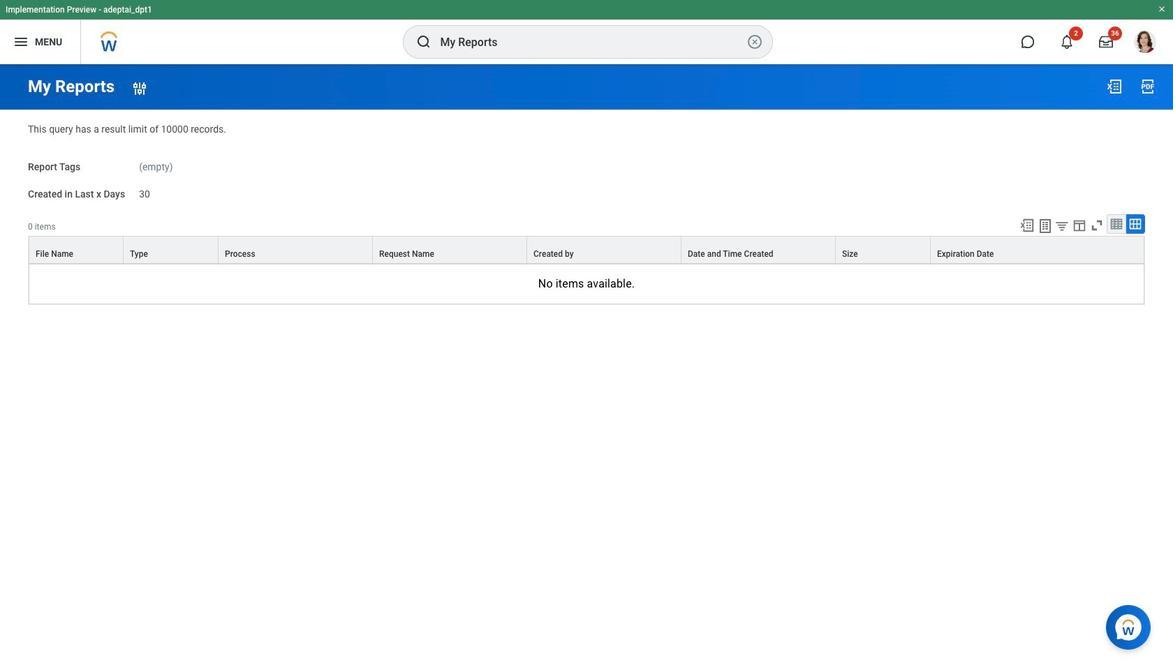Task type: vqa. For each thing, say whether or not it's contained in the screenshot.
expand table icon
yes



Task type: describe. For each thing, give the bounding box(es) containing it.
justify image
[[13, 34, 29, 50]]

change selection image
[[131, 80, 148, 97]]

x circle image
[[746, 34, 763, 50]]

export to excel image for view printable version (pdf) icon
[[1106, 78, 1123, 95]]

click to view/edit grid preferences image
[[1072, 218, 1087, 233]]

select to filter grid data image
[[1055, 219, 1070, 233]]



Task type: locate. For each thing, give the bounding box(es) containing it.
export to worksheets image
[[1037, 218, 1054, 235]]

export to excel image for export to worksheets icon
[[1020, 218, 1035, 233]]

Search Workday  search field
[[440, 27, 743, 57]]

export to excel image left export to worksheets icon
[[1020, 218, 1035, 233]]

inbox large image
[[1099, 35, 1113, 49]]

main content
[[0, 64, 1173, 318]]

profile logan mcneil image
[[1134, 31, 1156, 56]]

export to excel image left view printable version (pdf) icon
[[1106, 78, 1123, 95]]

view printable version (pdf) image
[[1140, 78, 1156, 95]]

search image
[[415, 34, 432, 50]]

close environment banner image
[[1158, 5, 1166, 13]]

notifications large image
[[1060, 35, 1074, 49]]

0 vertical spatial export to excel image
[[1106, 78, 1123, 95]]

banner
[[0, 0, 1173, 64]]

0 horizontal spatial export to excel image
[[1020, 218, 1035, 233]]

1 horizontal spatial export to excel image
[[1106, 78, 1123, 95]]

export to excel image
[[1106, 78, 1123, 95], [1020, 218, 1035, 233]]

table image
[[1110, 217, 1124, 231]]

fullscreen image
[[1089, 218, 1105, 233]]

expand table image
[[1129, 217, 1143, 231]]

toolbar
[[1013, 215, 1145, 236]]

row
[[29, 236, 1145, 265]]

1 vertical spatial export to excel image
[[1020, 218, 1035, 233]]



